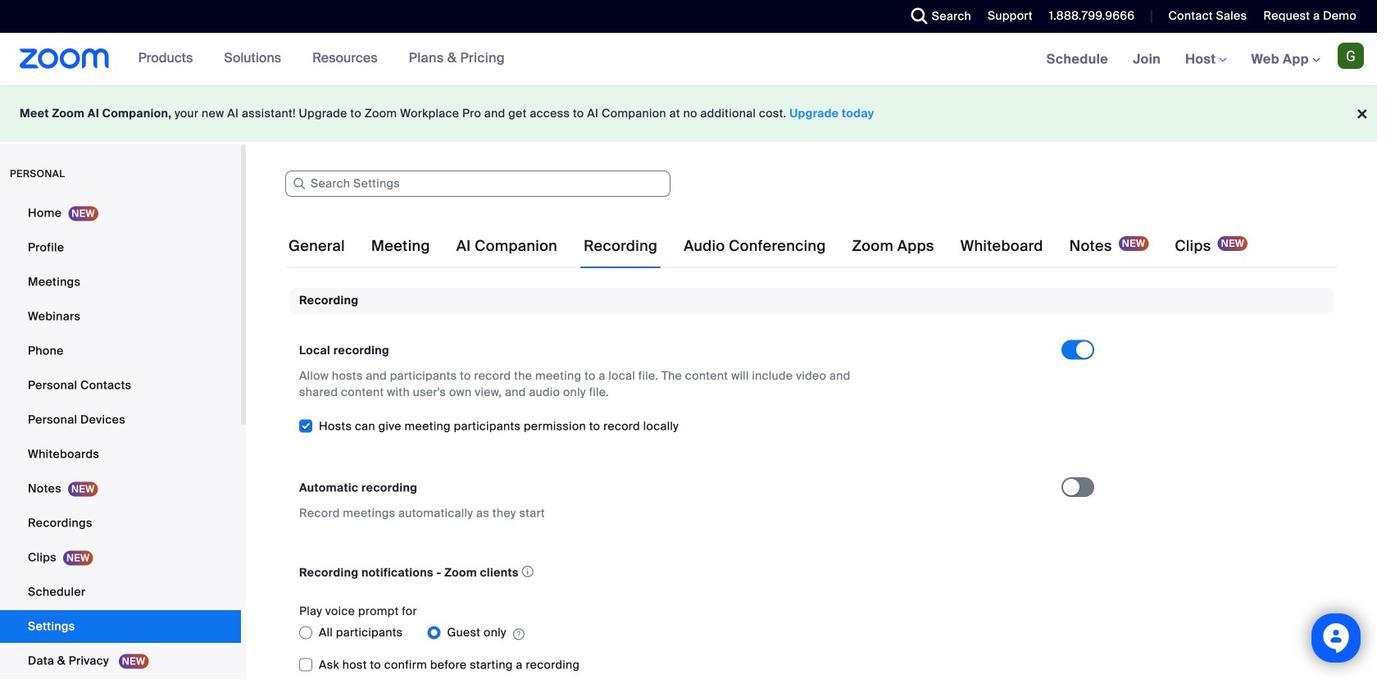 Task type: describe. For each thing, give the bounding box(es) containing it.
product information navigation
[[126, 33, 517, 85]]

application inside recording element
[[299, 561, 1047, 583]]

option group inside recording element
[[299, 620, 1062, 646]]

info outline image
[[522, 561, 534, 582]]

learn more about guest only image
[[513, 627, 525, 642]]

meetings navigation
[[1035, 33, 1378, 87]]

profile picture image
[[1338, 43, 1365, 69]]

Search Settings text field
[[285, 171, 671, 197]]

personal menu menu
[[0, 197, 241, 679]]

recording element
[[290, 288, 1334, 679]]



Task type: vqa. For each thing, say whether or not it's contained in the screenshot.
Option Group
yes



Task type: locate. For each thing, give the bounding box(es) containing it.
tabs of my account settings page tab list
[[285, 223, 1252, 269]]

zoom logo image
[[20, 48, 110, 69]]

application
[[299, 561, 1047, 583]]

option group
[[299, 620, 1062, 646]]

banner
[[0, 33, 1378, 87]]

footer
[[0, 85, 1378, 142]]



